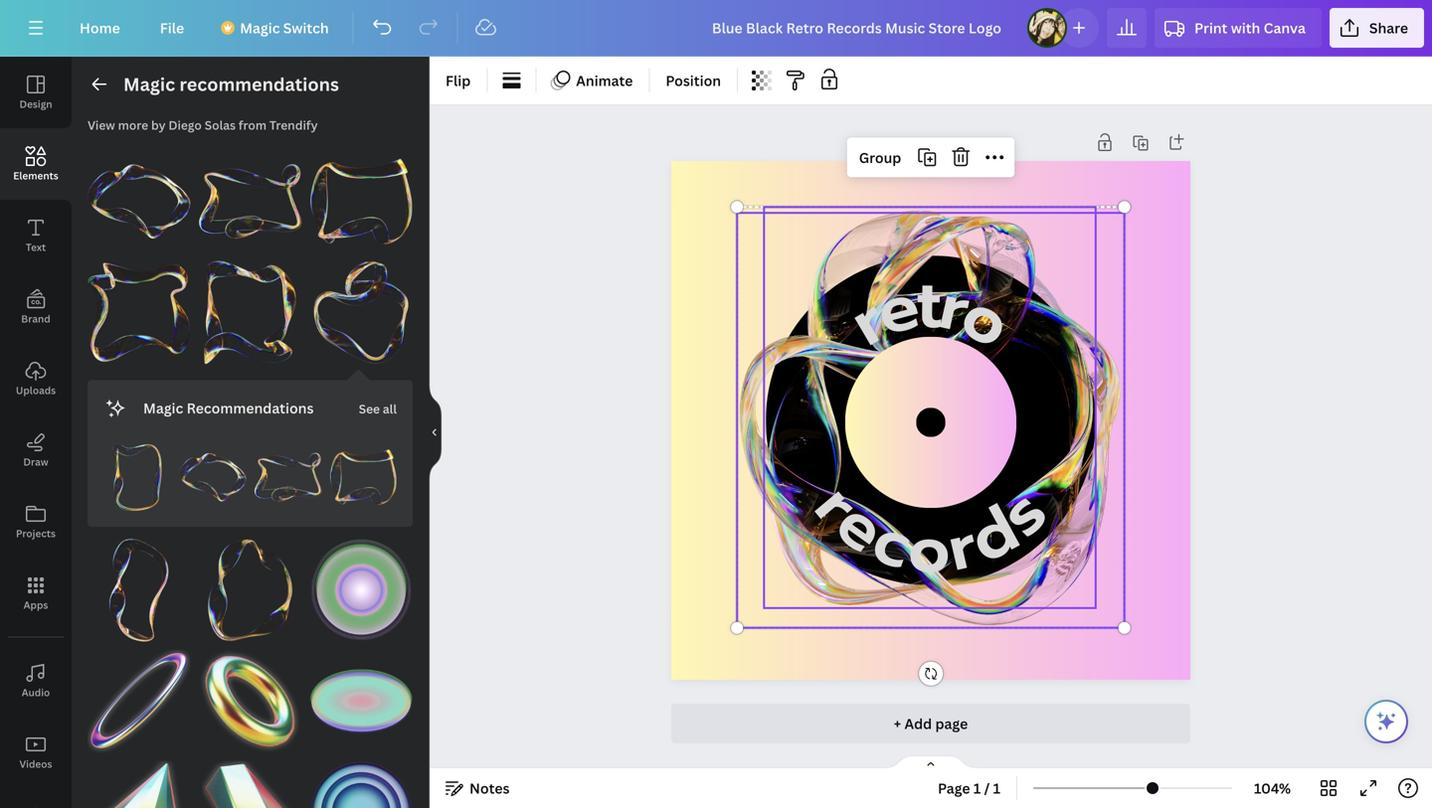 Task type: locate. For each thing, give the bounding box(es) containing it.
trendify
[[269, 117, 318, 133]]

1 holographic chrome decorative ring image from the left
[[88, 650, 191, 754]]

videos
[[19, 758, 52, 772]]

by
[[151, 117, 166, 133]]

videos button
[[0, 717, 72, 789]]

brand
[[21, 312, 50, 326]]

audio
[[22, 687, 50, 700]]

holographic chrome decorative ring image
[[88, 650, 191, 754], [199, 650, 302, 754]]

more
[[118, 117, 148, 133]]

magic left recommendations
[[143, 399, 183, 418]]

2 vertical spatial magic
[[143, 399, 183, 418]]

1 vertical spatial o
[[907, 501, 952, 600]]

elements button
[[0, 128, 72, 200]]

file
[[160, 18, 184, 37]]

view more by diego solas button
[[88, 117, 236, 133]]

print with canva button
[[1155, 8, 1322, 48]]

position
[[666, 71, 721, 90]]

e
[[866, 255, 931, 363], [817, 476, 906, 579]]

1 vertical spatial holographic chrome decorative circle image
[[310, 762, 413, 809]]

0 vertical spatial e
[[866, 255, 931, 363]]

holographic chrome decorative ring image up the holographic chrome decorative hexagon 'image'
[[199, 650, 302, 754]]

0 vertical spatial magic
[[240, 18, 280, 37]]

all
[[383, 401, 397, 417]]

flip
[[446, 71, 471, 90]]

2 holographic chrome decorative circle image from the top
[[310, 762, 413, 809]]

magic recommendations
[[123, 72, 339, 97]]

1 left /
[[974, 780, 981, 798]]

group
[[199, 138, 302, 253], [310, 138, 413, 253], [88, 150, 191, 253], [88, 249, 191, 364], [199, 249, 302, 364], [310, 249, 413, 364], [103, 432, 171, 511], [179, 432, 246, 511], [254, 432, 322, 511], [330, 432, 397, 511], [88, 527, 191, 642], [310, 527, 413, 642], [199, 539, 302, 642], [88, 639, 191, 754], [199, 650, 302, 754], [310, 650, 413, 754], [88, 750, 191, 809], [199, 750, 302, 809], [310, 750, 413, 809]]

1 right /
[[994, 780, 1001, 798]]

see all button
[[357, 388, 399, 428]]

draw button
[[0, 415, 72, 487]]

1
[[974, 780, 981, 798], [994, 780, 1001, 798]]

brand button
[[0, 272, 72, 343]]

magic
[[240, 18, 280, 37], [123, 72, 175, 97], [143, 399, 183, 418]]

holographic chrome decorative ring image up holographic chrome decorative pyramid image
[[88, 650, 191, 754]]

magic up "by" on the left
[[123, 72, 175, 97]]

canva
[[1264, 18, 1306, 37]]

magic left switch
[[240, 18, 280, 37]]

share
[[1370, 18, 1409, 37]]

magic inside magic switch button
[[240, 18, 280, 37]]

home
[[80, 18, 120, 37]]

side panel tab list
[[0, 57, 72, 809]]

main menu bar
[[0, 0, 1433, 57]]

elements
[[13, 169, 58, 183]]

page 1 / 1
[[938, 780, 1001, 798]]

recommendations
[[179, 72, 339, 97]]

view
[[88, 117, 115, 133]]

1 horizontal spatial holographic chrome decorative ring image
[[199, 650, 302, 754]]

2 1 from the left
[[994, 780, 1001, 798]]

1 vertical spatial e
[[817, 476, 906, 579]]

0 horizontal spatial holographic chrome decorative ring image
[[88, 650, 191, 754]]

o
[[944, 266, 1030, 374], [907, 501, 952, 600]]

diego
[[168, 117, 202, 133]]

c
[[860, 492, 926, 596]]

0 horizontal spatial 1
[[974, 780, 981, 798]]

share button
[[1330, 8, 1425, 48]]

with
[[1231, 18, 1261, 37]]

+
[[894, 715, 902, 734]]

projects
[[16, 527, 56, 541]]

transparent liquid blob frame image
[[88, 150, 191, 253], [199, 150, 302, 253], [310, 150, 413, 253], [88, 261, 191, 364], [199, 261, 302, 364], [310, 261, 413, 364], [103, 444, 171, 511], [179, 444, 246, 511], [254, 444, 322, 511], [330, 444, 397, 511], [88, 539, 191, 642], [199, 539, 302, 642]]

apps
[[24, 599, 48, 612]]

r
[[931, 256, 980, 360], [832, 271, 906, 372], [792, 464, 884, 547], [939, 497, 987, 598]]

text button
[[0, 200, 72, 272]]

draw
[[23, 456, 48, 469]]

canva assistant image
[[1375, 710, 1399, 734]]

holographic chrome decorative circle image
[[310, 539, 413, 642], [310, 762, 413, 809]]

1 horizontal spatial 1
[[994, 780, 1001, 798]]

1 vertical spatial magic
[[123, 72, 175, 97]]

0 vertical spatial holographic chrome decorative circle image
[[310, 539, 413, 642]]

holographic chrome decorative hexagon image
[[199, 762, 302, 809]]



Task type: describe. For each thing, give the bounding box(es) containing it.
view more by diego solas from trendify
[[88, 117, 318, 133]]

switch
[[283, 18, 329, 37]]

1 1 from the left
[[974, 780, 981, 798]]

home link
[[64, 8, 136, 48]]

magic recommendations
[[143, 399, 314, 418]]

see
[[359, 401, 380, 417]]

e for o
[[866, 255, 931, 363]]

trendify button
[[269, 117, 318, 133]]

text
[[26, 241, 46, 254]]

animate
[[576, 71, 633, 90]]

from
[[239, 117, 267, 133]]

0 vertical spatial o
[[944, 266, 1030, 374]]

page
[[936, 715, 968, 734]]

notes button
[[438, 773, 518, 805]]

magic for magic switch
[[240, 18, 280, 37]]

group button
[[851, 142, 910, 173]]

holographic chrome decorative oblong image
[[310, 650, 413, 754]]

d
[[952, 482, 1037, 589]]

/
[[985, 780, 990, 798]]

2 holographic chrome decorative ring image from the left
[[199, 650, 302, 754]]

magic switch button
[[208, 8, 345, 48]]

magic switch
[[240, 18, 329, 37]]

104% button
[[1241, 773, 1305, 805]]

recommendations
[[187, 399, 314, 418]]

notes
[[470, 780, 510, 798]]

position button
[[658, 65, 729, 97]]

solas
[[205, 117, 236, 133]]

group
[[859, 148, 902, 167]]

104%
[[1255, 780, 1292, 798]]

design
[[19, 98, 52, 111]]

print
[[1195, 18, 1228, 37]]

print with canva
[[1195, 18, 1306, 37]]

hide image
[[429, 385, 442, 481]]

magic for magic recommendations
[[123, 72, 175, 97]]

+ add page button
[[672, 704, 1191, 744]]

see all
[[359, 401, 397, 417]]

page
[[938, 780, 971, 798]]

magic for magic recommendations
[[143, 399, 183, 418]]

e for r
[[817, 476, 906, 579]]

uploads button
[[0, 343, 72, 415]]

apps button
[[0, 558, 72, 630]]

Design title text field
[[696, 8, 1020, 48]]

audio button
[[0, 646, 72, 717]]

t
[[917, 255, 943, 355]]

add
[[905, 715, 932, 734]]

flip button
[[438, 65, 479, 97]]

design button
[[0, 57, 72, 128]]

s
[[977, 467, 1070, 560]]

projects button
[[0, 487, 72, 558]]

show pages image
[[884, 755, 979, 771]]

+ add page
[[894, 715, 968, 734]]

file button
[[144, 8, 200, 48]]

holographic chrome decorative pyramid image
[[88, 762, 191, 809]]

animate button
[[545, 65, 641, 97]]

uploads
[[16, 384, 56, 397]]

1 holographic chrome decorative circle image from the top
[[310, 539, 413, 642]]



Task type: vqa. For each thing, say whether or not it's contained in the screenshot.
104% dropdown button
yes



